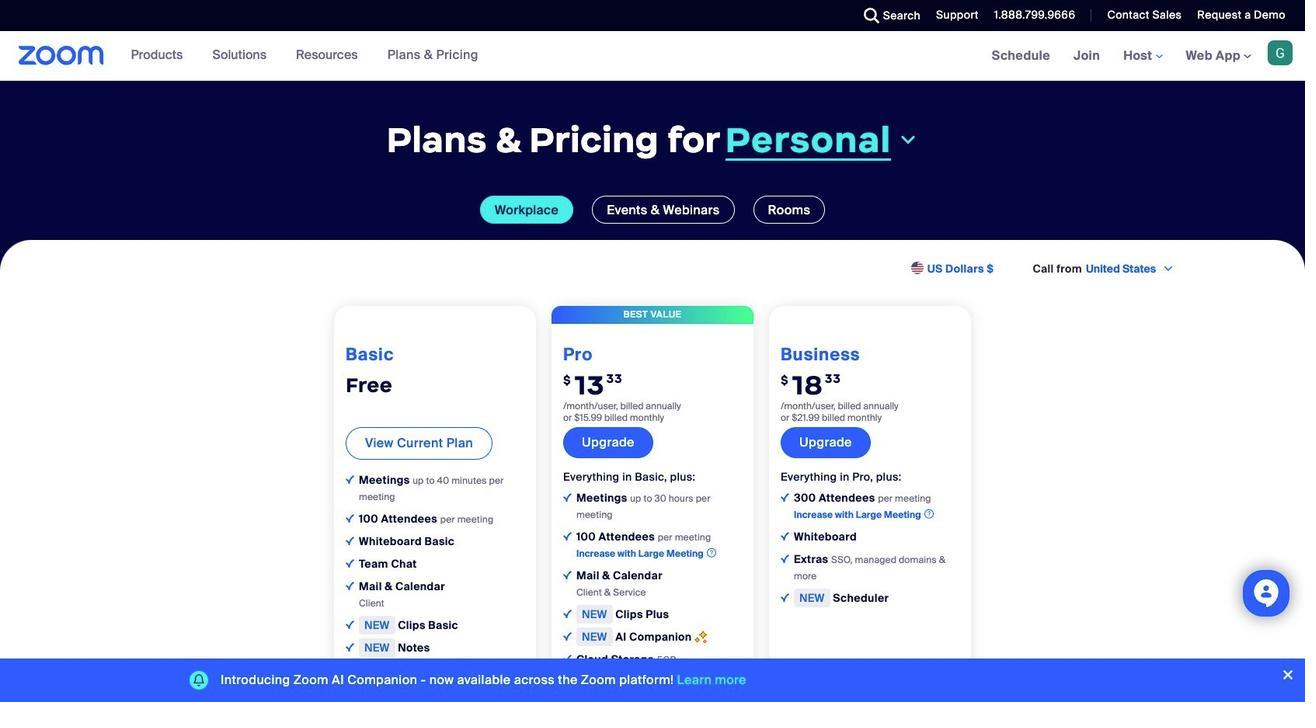 Task type: locate. For each thing, give the bounding box(es) containing it.
banner
[[0, 31, 1305, 82]]

outer image
[[911, 262, 925, 276]]

main content
[[0, 31, 1305, 702]]

down image
[[898, 131, 919, 150]]

tabs of zoom services tab list
[[23, 196, 1282, 224]]

help outline image
[[707, 546, 716, 560]]

ok image
[[346, 475, 354, 484], [563, 493, 572, 502], [781, 532, 789, 540], [346, 537, 354, 545], [563, 571, 572, 579], [346, 582, 354, 590], [563, 610, 572, 618], [346, 621, 354, 629], [563, 632, 572, 641], [346, 643, 354, 652]]

ok image
[[781, 493, 789, 502], [346, 514, 354, 523], [563, 532, 572, 540], [781, 554, 789, 563], [346, 559, 354, 568], [781, 593, 789, 602], [563, 655, 572, 663], [563, 677, 572, 686]]

application
[[794, 492, 937, 521]]



Task type: describe. For each thing, give the bounding box(es) containing it.
profile picture image
[[1268, 40, 1293, 65]]

meetings navigation
[[980, 31, 1305, 82]]

product information navigation
[[119, 31, 490, 81]]

zoom logo image
[[19, 46, 104, 65]]

show options image
[[1162, 263, 1175, 275]]



Task type: vqa. For each thing, say whether or not it's contained in the screenshot.
View related to Center
no



